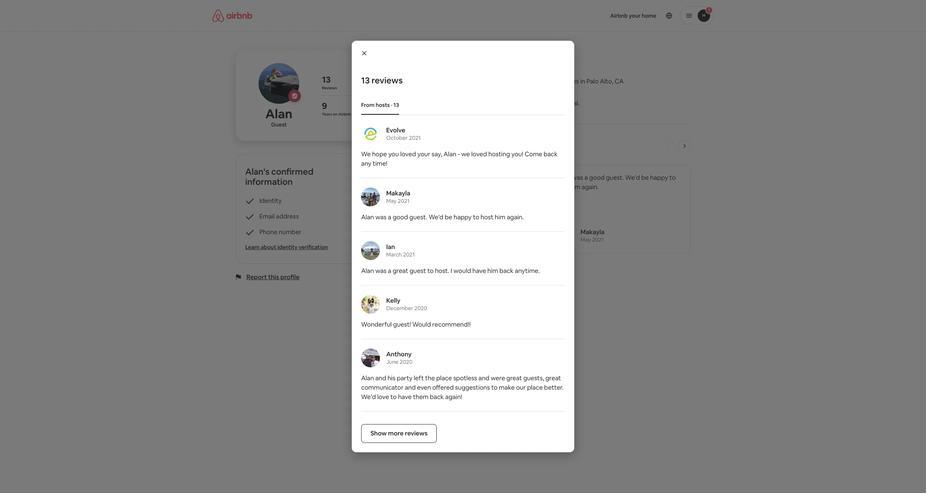 Task type: describe. For each thing, give the bounding box(es) containing it.
good for alan
[[393, 213, 408, 221]]

1 horizontal spatial makayla may 2021
[[581, 228, 605, 243]]

alto, ca
[[600, 77, 624, 85]]

show more reviews
[[371, 429, 428, 437]]

saying
[[465, 141, 491, 152]]

13 inside 13 reviews
[[322, 74, 331, 85]]

we'd for alan was a good guest. we'd be happy to host him again.
[[429, 213, 443, 221]]

say, for "we hope you loved your say, alan - we loved hosting you! come back any time!
[[482, 174, 492, 182]]

host for "alan was a good guest. we'd be happy to host him again.
[[555, 183, 568, 191]]

laid-
[[435, 99, 447, 107]]

time! for "we hope you loved your say, alan - we loved hosting you! come back any time!
[[508, 183, 523, 191]]

hosting for we hope you loved your say, alan - we loved hosting you! come back any time!
[[488, 150, 510, 158]]

email
[[259, 212, 275, 221]]

our
[[516, 383, 526, 392]]

kelly user profile image
[[361, 295, 380, 314]]

learn about identity verification button
[[245, 243, 360, 251]]

again!
[[445, 393, 462, 401]]

"alan
[[555, 174, 570, 182]]

0 horizontal spatial great
[[393, 267, 408, 275]]

left
[[414, 374, 424, 382]]

what
[[401, 141, 423, 152]]

ian user profile image
[[361, 241, 380, 260]]

spotless
[[453, 374, 477, 382]]

verified host image
[[291, 93, 298, 99]]

- for "we hope you loved your say, alan - we loved hosting you! come back any time!
[[508, 174, 510, 182]]

report this profile
[[246, 273, 299, 281]]

learn
[[245, 244, 260, 251]]

13 reviews
[[322, 74, 337, 90]]

1 vertical spatial may
[[581, 236, 591, 243]]

guest
[[271, 121, 287, 128]]

time! for we hope you loved your say, alan - we loved hosting you! come back any time!
[[373, 159, 387, 167]]

suggestions
[[455, 383, 490, 392]]

you for we
[[388, 150, 399, 158]]

report this profile button
[[246, 273, 299, 281]]

1 horizontal spatial about
[[493, 141, 517, 152]]

come for we hope you loved your say, alan - we loved hosting you! come back any time!
[[525, 150, 542, 158]]

alan's confirmed information
[[245, 166, 313, 187]]

anthony user profile image
[[361, 348, 380, 367]]

profile element
[[472, 0, 714, 31]]

we'd for "alan was a good guest. we'd be happy to host him again.
[[625, 174, 640, 182]]

party
[[397, 374, 412, 382]]

a for "alan was a good guest. we'd be happy to host him again.
[[584, 174, 588, 182]]

0 vertical spatial place
[[436, 374, 452, 382]]

email address
[[259, 212, 299, 221]]

13 inside button
[[435, 268, 442, 276]]

this
[[268, 273, 279, 281]]

back inside we hope you loved your say, alan - we loved hosting you! come back any time!
[[544, 150, 558, 158]]

information
[[245, 176, 293, 187]]

even
[[417, 383, 431, 392]]

guest. for alan
[[409, 213, 427, 221]]

were
[[491, 374, 505, 382]]

i
[[451, 267, 452, 275]]

we'd inside "alan and his party left the place spotless and were great guests, great communicator and even offered suggestions to make our place better. we'd love to have them back again!"
[[361, 393, 376, 401]]

2 horizontal spatial great
[[545, 374, 561, 382]]

13 up from
[[361, 75, 370, 86]]

palo
[[587, 77, 599, 85]]

happy for alan was a good guest. we'd be happy to host him again.
[[454, 213, 472, 221]]

individual.
[[551, 99, 580, 107]]

you for "we
[[439, 174, 449, 182]]

airbnb
[[338, 111, 351, 117]]

again. for "alan was a good guest. we'd be happy to host him again.
[[582, 183, 599, 191]]

love
[[377, 393, 389, 401]]

recommend!!
[[432, 320, 471, 328]]

october
[[386, 134, 408, 141]]

hope for we
[[372, 150, 387, 158]]

alan inside "alan and his party left the place spotless and were great guests, great communicator and even offered suggestions to make our place better. we'd love to have them back again!"
[[361, 374, 374, 382]]

guest
[[410, 267, 426, 275]]

host.
[[435, 267, 449, 275]]

was for "alan was a good guest. we'd be happy to host him again.
[[572, 174, 583, 182]]

reviews
[[322, 85, 337, 90]]

anthony user profile image
[[361, 348, 380, 367]]

alan guest
[[265, 106, 292, 128]]

them
[[413, 393, 428, 401]]

him for "alan was a good guest. we'd be happy to host him again.
[[570, 183, 580, 191]]

show all 13 reviews button
[[401, 263, 475, 282]]

loved down "we
[[409, 183, 425, 191]]

confirmed
[[271, 166, 313, 177]]

back,
[[447, 99, 462, 107]]

"we hope you loved your say, alan - we loved hosting you! come back any time!
[[409, 174, 523, 191]]

a for alan was a good guest. we'd be happy to host him again.
[[388, 213, 391, 221]]

address
[[276, 212, 299, 221]]

we for "we hope you loved your say, alan - we loved hosting you! come back any time!
[[512, 174, 520, 182]]

1 horizontal spatial have
[[472, 267, 486, 275]]

anthony
[[386, 350, 412, 358]]

him for alan was a good guest. we'd be happy to host him again.
[[495, 213, 505, 221]]

have inside "alan and his party left the place spotless and were great guests, great communicator and even offered suggestions to make our place better. we'd love to have them back again!"
[[398, 393, 412, 401]]

ian
[[386, 243, 395, 251]]

kelly
[[386, 296, 400, 305]]

was for alan was a good guest. we'd be happy to host him again.
[[375, 213, 387, 221]]

you! for we hope you loved your say, alan - we loved hosting you! come back any time!
[[511, 150, 523, 158]]

ian user profile image
[[361, 241, 380, 260]]

hosts
[[376, 101, 390, 108]]

any for we hope you loved your say, alan - we loved hosting you! come back any time!
[[361, 159, 371, 167]]

2020 for party
[[400, 358, 412, 365]]

from
[[361, 101, 374, 108]]

phone number
[[259, 228, 301, 236]]

report
[[246, 273, 267, 281]]

alan and his party left the place spotless and were great guests, great communicator and even offered suggestions to make our place better. we'd love to have them back again!
[[361, 374, 564, 401]]

we
[[361, 150, 371, 158]]

more
[[388, 429, 404, 437]]

- for we hope you loved your say, alan - we loved hosting you! come back any time!
[[458, 150, 460, 158]]

·
[[391, 101, 392, 108]]

working
[[526, 99, 550, 107]]

in
[[580, 77, 585, 85]]



Task type: vqa. For each thing, say whether or not it's contained in the screenshot.
"Alan was a good guest. We'd be happy to host him again.
yes



Task type: locate. For each thing, give the bounding box(es) containing it.
1 horizontal spatial may
[[581, 236, 591, 243]]

june
[[386, 358, 398, 365]]

0 vertical spatial reviews
[[372, 75, 403, 86]]

alan's
[[245, 166, 269, 177]]

say,
[[432, 150, 442, 158], [482, 174, 492, 182]]

your inside we hope you loved your say, alan - we loved hosting you! come back any time!
[[417, 150, 430, 158]]

ian march 2021
[[386, 243, 415, 258]]

1 horizontal spatial good
[[589, 174, 605, 182]]

hope right we
[[372, 150, 387, 158]]

guest.
[[606, 174, 624, 182], [409, 213, 427, 221]]

would
[[412, 320, 431, 328]]

1 horizontal spatial you
[[439, 174, 449, 182]]

phone
[[259, 228, 277, 236]]

1 vertical spatial a
[[388, 213, 391, 221]]

0 horizontal spatial have
[[398, 393, 412, 401]]

again. inside 13 reviews dialog
[[507, 213, 524, 221]]

great up our
[[506, 374, 522, 382]]

1 vertical spatial -
[[508, 174, 510, 182]]

you! inside we hope you loved your say, alan - we loved hosting you! come back any time!
[[511, 150, 523, 158]]

1 horizontal spatial any
[[497, 183, 507, 191]]

makayla may 2021
[[386, 189, 410, 204], [581, 228, 605, 243]]

again. for alan was a good guest. we'd be happy to host him again.
[[507, 213, 524, 221]]

guest. for "alan
[[606, 174, 624, 182]]

hosting
[[488, 150, 510, 158], [426, 183, 448, 191]]

2020 right june
[[400, 358, 412, 365]]

you down we hope you loved your say, alan - we loved hosting you! come back any time!
[[439, 174, 449, 182]]

evolve up 'what'
[[386, 126, 405, 134]]

0 horizontal spatial show
[[371, 429, 387, 437]]

you inside ""we hope you loved your say, alan - we loved hosting you! come back any time!"
[[439, 174, 449, 182]]

about down phone
[[261, 244, 276, 251]]

1 horizontal spatial reviews
[[405, 429, 428, 437]]

tab panel inside 13 reviews dialog
[[361, 124, 565, 443]]

say, left are
[[432, 150, 442, 158]]

from hosts · 13
[[361, 101, 399, 108]]

1 horizontal spatial be
[[641, 174, 649, 182]]

happy inside tab panel
[[454, 213, 472, 221]]

-
[[458, 150, 460, 158], [508, 174, 510, 182]]

makayla user profile image
[[361, 187, 380, 206], [361, 187, 380, 206]]

0 horizontal spatial guest.
[[409, 213, 427, 221]]

0 horizontal spatial about
[[261, 244, 276, 251]]

alan user profile image
[[259, 63, 299, 104], [259, 63, 299, 104]]

0 vertical spatial have
[[472, 267, 486, 275]]

show
[[410, 268, 426, 276], [371, 429, 387, 437]]

"alan was a good guest. we'd be happy to host him again.
[[555, 174, 676, 191]]

a right "alan
[[584, 174, 588, 182]]

13 right ·
[[394, 101, 399, 108]]

1 vertical spatial be
[[445, 213, 452, 221]]

0 vertical spatial your
[[417, 150, 430, 158]]

your inside ""we hope you loved your say, alan - we loved hosting you! come back any time!"
[[468, 174, 481, 182]]

1 vertical spatial good
[[393, 213, 408, 221]]

have left them
[[398, 393, 412, 401]]

guest. inside tab panel
[[409, 213, 427, 221]]

back inside "alan and his party left the place spotless and were great guests, great communicator and even offered suggestions to make our place better. we'd love to have them back again!"
[[430, 393, 444, 401]]

respectful,
[[401, 99, 433, 107]]

wonderful
[[361, 320, 392, 328]]

better.
[[544, 383, 564, 392]]

again. inside "alan was a good guest. we'd be happy to host him again.
[[582, 183, 599, 191]]

you
[[388, 150, 399, 158], [439, 174, 449, 182]]

come inside we hope you loved your say, alan - we loved hosting you! come back any time!
[[525, 150, 542, 158]]

make
[[499, 383, 515, 392]]

0 horizontal spatial we'd
[[361, 393, 376, 401]]

0 vertical spatial about
[[493, 141, 517, 152]]

1 vertical spatial show
[[371, 429, 387, 437]]

evolve for evolve october 2021
[[386, 126, 405, 134]]

to inside "alan was a good guest. we'd be happy to host him again.
[[669, 174, 676, 182]]

kelly user profile image
[[361, 295, 380, 314]]

0 horizontal spatial host
[[481, 213, 493, 221]]

loved down the october
[[400, 150, 416, 158]]

0 vertical spatial 2020
[[414, 305, 427, 312]]

good for "alan
[[589, 174, 605, 182]]

1 vertical spatial hope
[[422, 174, 437, 182]]

0 horizontal spatial time!
[[373, 159, 387, 167]]

your up "we
[[417, 150, 430, 158]]

2 vertical spatial we'd
[[361, 393, 376, 401]]

lives
[[564, 77, 579, 85]]

2 horizontal spatial we'd
[[625, 174, 640, 182]]

2021 for alan was a good guest. we'd be happy to host him again.
[[398, 197, 409, 204]]

show more reviews button
[[361, 424, 437, 443]]

and left hard
[[500, 99, 511, 107]]

say, down the saying
[[482, 174, 492, 182]]

0 vertical spatial makayla
[[386, 189, 410, 197]]

1 horizontal spatial place
[[527, 383, 543, 392]]

13 right all
[[435, 268, 442, 276]]

him inside "alan was a good guest. we'd be happy to host him again.
[[570, 183, 580, 191]]

you inside we hope you loved your say, alan - we loved hosting you! come back any time!
[[388, 150, 399, 158]]

1 horizontal spatial hope
[[422, 174, 437, 182]]

- inside ""we hope you loved your say, alan - we loved hosting you! come back any time!"
[[508, 174, 510, 182]]

0 horizontal spatial happy
[[454, 213, 472, 221]]

show for show more reviews
[[371, 429, 387, 437]]

show inside tab panel
[[371, 429, 387, 437]]

13 reviews dialog
[[352, 41, 574, 452]]

we'd inside "alan was a good guest. we'd be happy to host him again.
[[625, 174, 640, 182]]

was right "alan
[[572, 174, 583, 182]]

you! for "we hope you loved your say, alan - we loved hosting you! come back any time!
[[449, 183, 461, 191]]

what hosts are saying about alan
[[401, 141, 537, 152]]

0 vertical spatial host
[[555, 183, 568, 191]]

1 vertical spatial evolve
[[434, 228, 453, 236]]

0 vertical spatial time!
[[373, 159, 387, 167]]

we inside we hope you loved your say, alan - we loved hosting you! come back any time!
[[461, 150, 470, 158]]

be inside "alan was a good guest. we'd be happy to host him again.
[[641, 174, 649, 182]]

0 vertical spatial say,
[[432, 150, 442, 158]]

have
[[472, 267, 486, 275], [398, 393, 412, 401]]

2020 for recommend!!
[[414, 305, 427, 312]]

be for "alan was a good guest. we'd be happy to host him again.
[[641, 174, 649, 182]]

him for alan was a great guest to host.  i would have him back anytime.
[[487, 267, 498, 275]]

makayla inside tab panel
[[386, 189, 410, 197]]

identity
[[277, 244, 297, 251]]

guests,
[[523, 374, 544, 382]]

0 vertical spatial any
[[361, 159, 371, 167]]

0 vertical spatial makayla may 2021
[[386, 189, 410, 204]]

great left 'guest' at left
[[393, 267, 408, 275]]

a
[[584, 174, 588, 182], [388, 213, 391, 221], [388, 267, 391, 275]]

0 vertical spatial hosting
[[488, 150, 510, 158]]

0 vertical spatial again.
[[582, 183, 599, 191]]

identity
[[259, 197, 282, 205]]

1 horizontal spatial say,
[[482, 174, 492, 182]]

say, inside we hope you loved your say, alan - we loved hosting you! come back any time!
[[432, 150, 442, 158]]

1 horizontal spatial evolve
[[434, 228, 453, 236]]

be for alan was a good guest. we'd be happy to host him again.
[[445, 213, 452, 221]]

you! inside ""we hope you loved your say, alan - we loved hosting you! come back any time!"
[[449, 183, 461, 191]]

evolve down "alan was a good guest. we'd be happy to host him again."
[[434, 228, 453, 236]]

good inside tab panel
[[393, 213, 408, 221]]

1 horizontal spatial your
[[468, 174, 481, 182]]

place
[[436, 374, 452, 382], [527, 383, 543, 392]]

guest. inside "alan was a good guest. we'd be happy to host him again.
[[606, 174, 624, 182]]

would
[[454, 267, 471, 275]]

0 horizontal spatial say,
[[432, 150, 442, 158]]

good right "alan
[[589, 174, 605, 182]]

be inside tab panel
[[445, 213, 452, 221]]

all
[[428, 268, 434, 276]]

was up ian
[[375, 213, 387, 221]]

a for alan was a great guest to host.  i would have him back anytime.
[[388, 267, 391, 275]]

back
[[544, 150, 558, 158], [481, 183, 495, 191], [499, 267, 513, 275], [430, 393, 444, 401]]

reviews
[[372, 75, 403, 86], [443, 268, 466, 276], [405, 429, 428, 437]]

number
[[279, 228, 301, 236]]

host inside 13 reviews dialog
[[481, 213, 493, 221]]

you down the october
[[388, 150, 399, 158]]

evolve for evolve
[[434, 228, 453, 236]]

0 vertical spatial was
[[572, 174, 583, 182]]

1 vertical spatial have
[[398, 393, 412, 401]]

and up communicator
[[375, 374, 386, 382]]

show for show all 13 reviews
[[410, 268, 426, 276]]

was inside "alan was a good guest. we'd be happy to host him again.
[[572, 174, 583, 182]]

the
[[425, 374, 435, 382]]

1 horizontal spatial 2020
[[414, 305, 427, 312]]

happy for "alan was a good guest. we'd be happy to host him again.
[[650, 174, 668, 182]]

2 vertical spatial him
[[487, 267, 498, 275]]

0 horizontal spatial come
[[462, 183, 480, 191]]

1 horizontal spatial you!
[[511, 150, 523, 158]]

2021
[[409, 134, 421, 141], [398, 197, 409, 204], [592, 236, 604, 243], [403, 251, 415, 258]]

happy
[[650, 174, 668, 182], [454, 213, 472, 221]]

9 years on airbnb
[[322, 100, 351, 117]]

makayla user profile image
[[555, 226, 574, 245], [555, 226, 574, 245]]

1 vertical spatial 2020
[[400, 358, 412, 365]]

hosting inside ""we hope you loved your say, alan - we loved hosting you! come back any time!"
[[426, 183, 448, 191]]

2021 inside evolve october 2021
[[409, 134, 421, 141]]

lives in palo alto, ca
[[564, 77, 624, 85]]

1 vertical spatial happy
[[454, 213, 472, 221]]

verification
[[299, 244, 328, 251]]

0 vertical spatial evolve
[[386, 126, 405, 134]]

alan
[[265, 106, 292, 122], [519, 141, 537, 152], [443, 150, 456, 158], [494, 174, 507, 182], [361, 213, 374, 221], [361, 267, 374, 275], [361, 374, 374, 382]]

2020 inside anthony june 2020
[[400, 358, 412, 365]]

1 vertical spatial makayla
[[581, 228, 605, 236]]

- inside we hope you loved your say, alan - we loved hosting you! come back any time!
[[458, 150, 460, 158]]

was
[[572, 174, 583, 182], [375, 213, 387, 221], [375, 267, 387, 275]]

your for we
[[417, 150, 430, 158]]

great up better.
[[545, 374, 561, 382]]

have right would
[[472, 267, 486, 275]]

0 horizontal spatial hope
[[372, 150, 387, 158]]

0 vertical spatial we
[[461, 150, 470, 158]]

0 vertical spatial him
[[570, 183, 580, 191]]

1 horizontal spatial time!
[[508, 183, 523, 191]]

makayla may 2021 inside 13 reviews dialog
[[386, 189, 410, 204]]

1 vertical spatial place
[[527, 383, 543, 392]]

guest!
[[393, 320, 411, 328]]

0 vertical spatial a
[[584, 174, 588, 182]]

and left were
[[478, 374, 489, 382]]

hosting inside we hope you loved your say, alan - we loved hosting you! come back any time!
[[488, 150, 510, 158]]

0 horizontal spatial may
[[386, 197, 397, 204]]

anytime.
[[515, 267, 540, 275]]

0 vertical spatial we'd
[[625, 174, 640, 182]]

learn about identity verification
[[245, 244, 328, 251]]

evolve user profile image
[[361, 124, 380, 143], [361, 124, 380, 143], [409, 226, 428, 245]]

place up offered at the left bottom
[[436, 374, 452, 382]]

0 horizontal spatial any
[[361, 159, 371, 167]]

loved right are
[[471, 150, 487, 158]]

1 horizontal spatial happy
[[650, 174, 668, 182]]

offered
[[432, 383, 454, 392]]

13 up reviews
[[322, 74, 331, 85]]

your
[[417, 150, 430, 158], [468, 174, 481, 182]]

hope inside ""we hope you loved your say, alan - we loved hosting you! come back any time!"
[[422, 174, 437, 182]]

0 vertical spatial guest.
[[606, 174, 624, 182]]

0 horizontal spatial hosting
[[426, 183, 448, 191]]

1 vertical spatial again.
[[507, 213, 524, 221]]

a down march in the bottom of the page
[[388, 267, 391, 275]]

hope inside we hope you loved your say, alan - we loved hosting you! come back any time!
[[372, 150, 387, 158]]

and down party
[[405, 383, 416, 392]]

was for alan was a great guest to host.  i would have him back anytime.
[[375, 267, 387, 275]]

1 horizontal spatial guest.
[[606, 174, 624, 182]]

a up ian
[[388, 213, 391, 221]]

on
[[333, 111, 338, 117]]

back inside ""we hope you loved your say, alan - we loved hosting you! come back any time!"
[[481, 183, 495, 191]]

great
[[393, 267, 408, 275], [506, 374, 522, 382], [545, 374, 561, 382]]

wonderful guest! would recommend!!
[[361, 320, 471, 328]]

1 vertical spatial time!
[[508, 183, 523, 191]]

0 horizontal spatial again.
[[507, 213, 524, 221]]

hope for "we
[[422, 174, 437, 182]]

alan was a good guest. we'd be happy to host him again.
[[361, 213, 524, 221]]

hope right "we
[[422, 174, 437, 182]]

0 vertical spatial may
[[386, 197, 397, 204]]

1 horizontal spatial great
[[506, 374, 522, 382]]

1 horizontal spatial host
[[555, 183, 568, 191]]

hard
[[512, 99, 525, 107]]

2 vertical spatial a
[[388, 267, 391, 275]]

alan inside we hope you loved your say, alan - we loved hosting you! come back any time!
[[443, 150, 456, 158]]

1 vertical spatial was
[[375, 213, 387, 221]]

time! inside ""we hope you loved your say, alan - we loved hosting you! come back any time!"
[[508, 183, 523, 191]]

good up ian
[[393, 213, 408, 221]]

come
[[525, 150, 542, 158], [462, 183, 480, 191]]

come for "we hope you loved your say, alan - we loved hosting you! come back any time!
[[462, 183, 480, 191]]

march
[[386, 251, 402, 258]]

was down march in the bottom of the page
[[375, 267, 387, 275]]

1 vertical spatial host
[[481, 213, 493, 221]]

1 vertical spatial makayla may 2021
[[581, 228, 605, 243]]

0 horizontal spatial makayla may 2021
[[386, 189, 410, 204]]

host inside "alan was a good guest. we'd be happy to host him again.
[[555, 183, 568, 191]]

alan was a great guest to host.  i would have him back anytime.
[[361, 267, 540, 275]]

loved down we hope you loved your say, alan - we loved hosting you! come back any time!
[[451, 174, 466, 182]]

host for alan was a good guest. we'd be happy to host him again.
[[481, 213, 493, 221]]

any inside we hope you loved your say, alan - we loved hosting you! come back any time!
[[361, 159, 371, 167]]

we hope you loved your say, alan - we loved hosting you! come back any time!
[[361, 150, 558, 167]]

1 vertical spatial about
[[261, 244, 276, 251]]

alan inside ""we hope you loved your say, alan - we loved hosting you! come back any time!"
[[494, 174, 507, 182]]

1 vertical spatial your
[[468, 174, 481, 182]]

any for "we hope you loved your say, alan - we loved hosting you! come back any time!
[[497, 183, 507, 191]]

0 vertical spatial show
[[410, 268, 426, 276]]

1 vertical spatial you
[[439, 174, 449, 182]]

0 horizontal spatial we
[[461, 150, 470, 158]]

"we
[[409, 174, 421, 182]]

evolve user profile image
[[409, 226, 428, 245]]

show left all
[[410, 268, 426, 276]]

tab panel
[[361, 124, 565, 443]]

kelly december 2020
[[386, 296, 427, 312]]

years
[[322, 111, 332, 117]]

to
[[669, 174, 676, 182], [473, 213, 479, 221], [427, 267, 434, 275], [491, 383, 498, 392], [390, 393, 397, 401]]

2021 for alan was a great guest to host.  i would have him back anytime.
[[403, 251, 415, 258]]

again.
[[582, 183, 599, 191], [507, 213, 524, 221]]

anthony june 2020
[[386, 350, 412, 365]]

1 horizontal spatial show
[[410, 268, 426, 276]]

2021 for we hope you loved your say, alan - we loved hosting you! come back any time!
[[409, 134, 421, 141]]

place down guests,
[[527, 383, 543, 392]]

2020 up "would"
[[414, 305, 427, 312]]

0 horizontal spatial be
[[445, 213, 452, 221]]

about inside button
[[261, 244, 276, 251]]

we for we hope you loved your say, alan - we loved hosting you! come back any time!
[[461, 150, 470, 158]]

responsible,
[[464, 99, 498, 107]]

0 horizontal spatial -
[[458, 150, 460, 158]]

any inside ""we hope you loved your say, alan - we loved hosting you! come back any time!"
[[497, 183, 507, 191]]

13
[[322, 74, 331, 85], [361, 75, 370, 86], [394, 101, 399, 108], [435, 268, 442, 276]]

time! inside we hope you loved your say, alan - we loved hosting you! come back any time!
[[373, 159, 387, 167]]

0 horizontal spatial you!
[[449, 183, 461, 191]]

december
[[386, 305, 413, 312]]

your for "we
[[468, 174, 481, 182]]

communicator
[[361, 383, 403, 392]]

may inside tab panel
[[386, 197, 397, 204]]

host
[[555, 183, 568, 191], [481, 213, 493, 221]]

come inside ""we hope you loved your say, alan - we loved hosting you! come back any time!"
[[462, 183, 480, 191]]

profile
[[280, 273, 299, 281]]

happy inside "alan was a good guest. we'd be happy to host him again.
[[650, 174, 668, 182]]

are
[[450, 141, 463, 152]]

respectful, laid-back, responsible, and hard working individual.
[[401, 99, 580, 107]]

1 horizontal spatial makayla
[[581, 228, 605, 236]]

9
[[322, 100, 327, 111]]

1 vertical spatial him
[[495, 213, 505, 221]]

hosting for "we hope you loved your say, alan - we loved hosting you! come back any time!
[[426, 183, 448, 191]]

we
[[461, 150, 470, 158], [512, 174, 520, 182]]

1 vertical spatial we'd
[[429, 213, 443, 221]]

show left more
[[371, 429, 387, 437]]

a inside "alan was a good guest. we'd be happy to host him again.
[[584, 174, 588, 182]]

good inside "alan was a good guest. we'd be happy to host him again.
[[589, 174, 605, 182]]

0 vertical spatial hope
[[372, 150, 387, 158]]

we inside ""we hope you loved your say, alan - we loved hosting you! come back any time!"
[[512, 174, 520, 182]]

about right the saying
[[493, 141, 517, 152]]

his
[[388, 374, 395, 382]]

2 horizontal spatial reviews
[[443, 268, 466, 276]]

2020 inside kelly december 2020
[[414, 305, 427, 312]]

evolve inside evolve october 2021
[[386, 126, 405, 134]]

evolve october 2021
[[386, 126, 421, 141]]

0 horizontal spatial place
[[436, 374, 452, 382]]

0 vertical spatial you!
[[511, 150, 523, 158]]

1 vertical spatial reviews
[[443, 268, 466, 276]]

1 horizontal spatial we
[[512, 174, 520, 182]]

we'd
[[625, 174, 640, 182], [429, 213, 443, 221], [361, 393, 376, 401]]

say, inside ""we hope you loved your say, alan - we loved hosting you! come back any time!"
[[482, 174, 492, 182]]

0 horizontal spatial your
[[417, 150, 430, 158]]

tab panel containing evolve
[[361, 124, 565, 443]]

your down we hope you loved your say, alan - we loved hosting you! come back any time!
[[468, 174, 481, 182]]

say, for we hope you loved your say, alan - we loved hosting you! come back any time!
[[432, 150, 442, 158]]

2021 inside ian march 2021
[[403, 251, 415, 258]]



